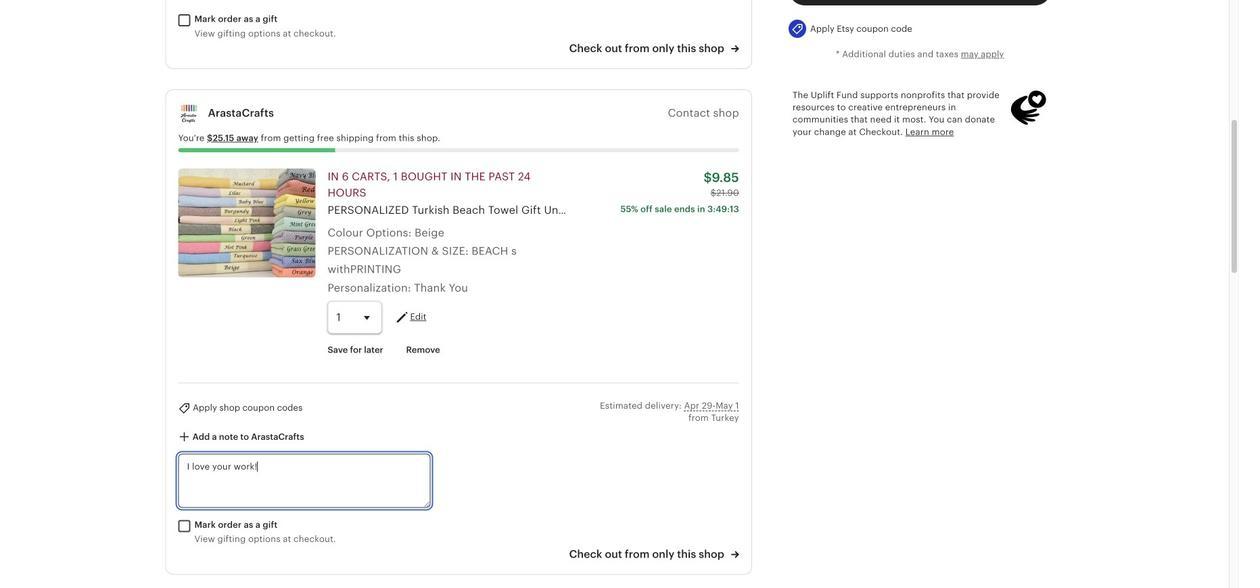 Task type: vqa. For each thing, say whether or not it's contained in the screenshot.
ArastaCrafts icon
yes



Task type: locate. For each thing, give the bounding box(es) containing it.
uplift fund image
[[1010, 89, 1048, 127]]

arastacrafts image
[[178, 102, 200, 124]]



Task type: describe. For each thing, give the bounding box(es) containing it.
Add a note to ArastaCrafts (optional) text field
[[178, 454, 431, 508]]

personalized turkish beach towel gift unique, bachelorette bridesmaid proposal wedding gift towel, monogrammed towels, mothers day gifts image
[[178, 169, 316, 278]]



